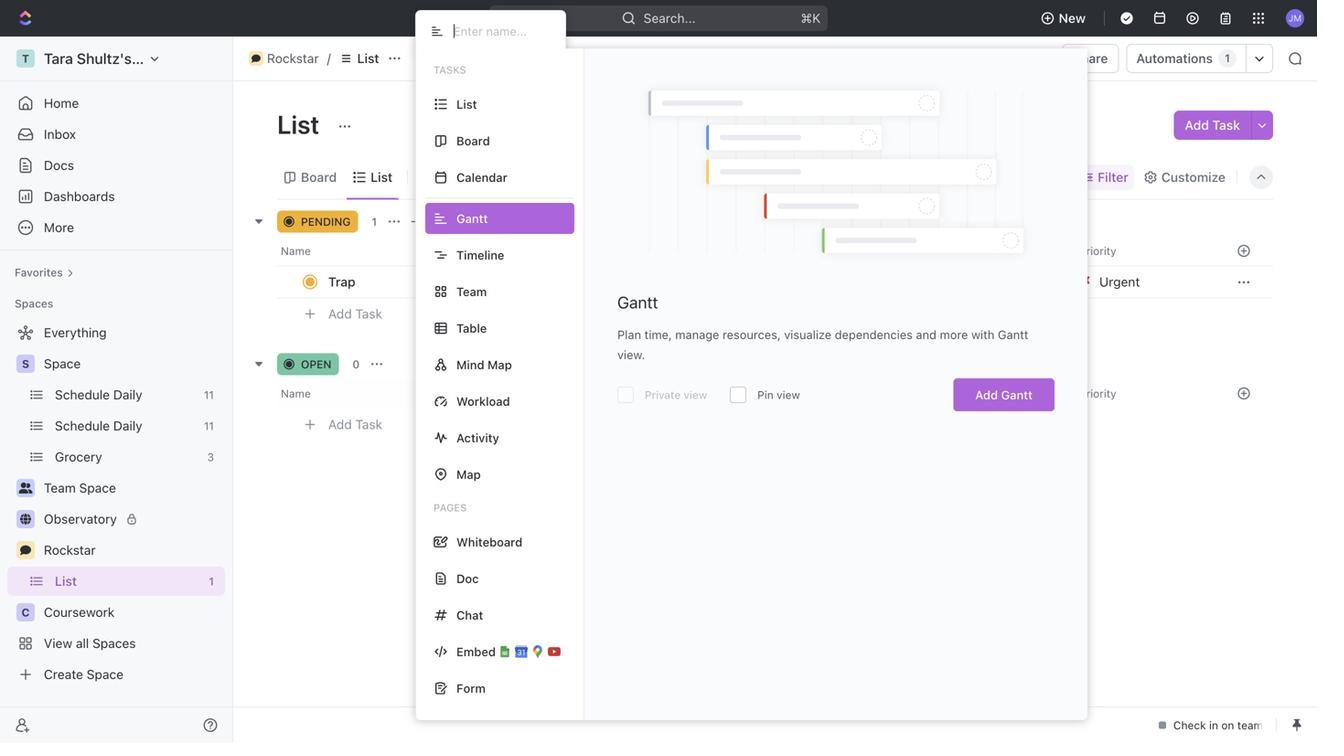 Task type: locate. For each thing, give the bounding box(es) containing it.
add task button
[[1174, 111, 1252, 140], [405, 211, 483, 233], [320, 303, 390, 325], [320, 414, 390, 436]]

pages
[[434, 502, 467, 514]]

1 vertical spatial board
[[301, 170, 337, 185]]

1 horizontal spatial rockstar
[[267, 51, 319, 66]]

0 horizontal spatial board
[[301, 170, 337, 185]]

private view
[[645, 389, 707, 402]]

rockstar
[[267, 51, 319, 66], [44, 543, 96, 558]]

list left view button at top left
[[371, 170, 393, 185]]

list link right board link
[[367, 165, 393, 190]]

0 horizontal spatial view
[[684, 389, 707, 402]]

comment image
[[252, 54, 261, 63], [20, 545, 31, 556]]

1 vertical spatial rockstar
[[44, 543, 96, 558]]

space
[[44, 356, 81, 371]]

gantt inside plan time, manage resources, visualize dependencies and more with gantt view.
[[998, 328, 1029, 342]]

1 horizontal spatial 1
[[1225, 52, 1231, 65]]

0 vertical spatial board
[[457, 134, 490, 148]]

table
[[457, 322, 487, 335]]

0 horizontal spatial rockstar link
[[44, 536, 221, 565]]

chat
[[457, 609, 483, 623]]

mind map
[[457, 358, 512, 372]]

1 vertical spatial 1
[[372, 215, 377, 228]]

1 vertical spatial comment image
[[20, 545, 31, 556]]

1 vertical spatial gantt
[[998, 328, 1029, 342]]

2 view from the left
[[777, 389, 800, 402]]

0 horizontal spatial rockstar
[[44, 543, 96, 558]]

view button
[[416, 165, 475, 190]]

Enter name... field
[[452, 23, 551, 39]]

new
[[1059, 11, 1086, 26]]

view button
[[416, 156, 475, 199]]

add down trap
[[328, 307, 352, 322]]

plan
[[618, 328, 641, 342]]

view right pin
[[777, 389, 800, 402]]

task up the "timeline"
[[452, 215, 476, 228]]

add
[[1185, 118, 1210, 133], [427, 215, 449, 228], [328, 307, 352, 322], [976, 388, 998, 402], [328, 417, 352, 432]]

board link
[[297, 165, 337, 190]]

1 horizontal spatial map
[[488, 358, 512, 372]]

view
[[684, 389, 707, 402], [777, 389, 800, 402]]

activity
[[457, 431, 499, 445]]

new button
[[1034, 4, 1097, 33]]

add task down trap
[[328, 307, 383, 322]]

1 vertical spatial map
[[457, 468, 481, 482]]

with
[[972, 328, 995, 342]]

task
[[1213, 118, 1241, 133], [452, 215, 476, 228], [356, 307, 383, 322], [356, 417, 383, 432]]

customize
[[1162, 170, 1226, 185]]

dependencies
[[835, 328, 913, 342]]

board
[[457, 134, 490, 148], [301, 170, 337, 185]]

comment image inside sidebar navigation
[[20, 545, 31, 556]]

list
[[357, 51, 379, 66], [457, 97, 477, 111], [277, 109, 325, 140], [371, 170, 393, 185]]

manage
[[676, 328, 720, 342]]

list link right /
[[334, 48, 384, 70]]

add task up the "timeline"
[[427, 215, 476, 228]]

0 vertical spatial rockstar link
[[244, 48, 324, 70]]

0 horizontal spatial 1
[[372, 215, 377, 228]]

0 horizontal spatial comment image
[[20, 545, 31, 556]]

1
[[1225, 52, 1231, 65], [372, 215, 377, 228]]

favorites button
[[7, 262, 81, 284]]

favorites
[[15, 266, 63, 279]]

share button
[[1062, 44, 1119, 73]]

docs
[[44, 158, 74, 173]]

1 horizontal spatial rockstar link
[[244, 48, 324, 70]]

view for private view
[[684, 389, 707, 402]]

space, , element
[[16, 355, 35, 373]]

board inside board link
[[301, 170, 337, 185]]

1 right pending
[[372, 215, 377, 228]]

1 horizontal spatial view
[[777, 389, 800, 402]]

tree containing space
[[7, 318, 225, 690]]

map down activity
[[457, 468, 481, 482]]

tree
[[7, 318, 225, 690]]

add up customize
[[1185, 118, 1210, 133]]

map
[[488, 358, 512, 372], [457, 468, 481, 482]]

tasks
[[434, 64, 466, 76]]

resources,
[[723, 328, 781, 342]]

board up 'calendar' on the top of page
[[457, 134, 490, 148]]

more
[[940, 328, 968, 342]]

rockstar link
[[244, 48, 324, 70], [44, 536, 221, 565]]

list down tasks
[[457, 97, 477, 111]]

1 right "automations"
[[1225, 52, 1231, 65]]

task up customize
[[1213, 118, 1241, 133]]

timeline
[[457, 248, 505, 262]]

board up pending
[[301, 170, 337, 185]]

docs link
[[7, 151, 225, 180]]

list up board link
[[277, 109, 325, 140]]

1 horizontal spatial comment image
[[252, 54, 261, 63]]

gantt
[[618, 293, 658, 312], [998, 328, 1029, 342], [1001, 388, 1033, 402]]

pending
[[301, 215, 351, 228]]

0 horizontal spatial map
[[457, 468, 481, 482]]

0 vertical spatial 1
[[1225, 52, 1231, 65]]

add task
[[1185, 118, 1241, 133], [427, 215, 476, 228], [328, 307, 383, 322], [328, 417, 383, 432]]

view right private
[[684, 389, 707, 402]]

time,
[[645, 328, 672, 342]]

0 vertical spatial comment image
[[252, 54, 261, 63]]

1 vertical spatial rockstar link
[[44, 536, 221, 565]]

map right mind
[[488, 358, 512, 372]]

list link
[[334, 48, 384, 70], [367, 165, 393, 190]]

1 view from the left
[[684, 389, 707, 402]]

add task up customize
[[1185, 118, 1241, 133]]

0 vertical spatial rockstar
[[267, 51, 319, 66]]



Task type: describe. For each thing, give the bounding box(es) containing it.
add task button up customize
[[1174, 111, 1252, 140]]

pin
[[758, 389, 774, 402]]

and
[[916, 328, 937, 342]]

0 vertical spatial list link
[[334, 48, 384, 70]]

search...
[[644, 11, 696, 26]]

space link
[[44, 350, 221, 379]]

add down with
[[976, 388, 998, 402]]

task down 0
[[356, 417, 383, 432]]

private
[[645, 389, 681, 402]]

plan time, manage resources, visualize dependencies and more with gantt view.
[[618, 328, 1029, 362]]

rockstar inside tree
[[44, 543, 96, 558]]

/
[[327, 51, 331, 66]]

add task button down 0
[[320, 414, 390, 436]]

home link
[[7, 89, 225, 118]]

0
[[353, 358, 360, 371]]

tree inside sidebar navigation
[[7, 318, 225, 690]]

form
[[457, 682, 486, 696]]

open
[[301, 358, 332, 371]]

1 horizontal spatial board
[[457, 134, 490, 148]]

add gantt
[[976, 388, 1033, 402]]

pin view
[[758, 389, 800, 402]]

trap link
[[324, 269, 772, 296]]

add task down 0
[[328, 417, 383, 432]]

home
[[44, 96, 79, 111]]

view
[[439, 170, 469, 185]]

dashboards link
[[7, 182, 225, 211]]

embed
[[457, 646, 496, 659]]

doc
[[457, 572, 479, 586]]

team
[[457, 285, 487, 299]]

s
[[22, 358, 29, 371]]

add down view dropdown button
[[427, 215, 449, 228]]

workload
[[457, 395, 510, 409]]

add down open
[[328, 417, 352, 432]]

mind
[[457, 358, 485, 372]]

0 vertical spatial gantt
[[618, 293, 658, 312]]

task down trap
[[356, 307, 383, 322]]

⌘k
[[801, 11, 821, 26]]

sidebar navigation
[[0, 37, 233, 744]]

trap
[[328, 274, 356, 290]]

add task button down view dropdown button
[[405, 211, 483, 233]]

2 vertical spatial gantt
[[1001, 388, 1033, 402]]

1 vertical spatial list link
[[367, 165, 393, 190]]

view.
[[618, 348, 645, 362]]

calendar
[[457, 171, 508, 184]]

inbox
[[44, 127, 76, 142]]

whiteboard
[[457, 536, 523, 549]]

spaces
[[15, 297, 53, 310]]

inbox link
[[7, 120, 225, 149]]

view for pin view
[[777, 389, 800, 402]]

automations
[[1137, 51, 1213, 66]]

add task button down trap
[[320, 303, 390, 325]]

share
[[1073, 51, 1108, 66]]

dashboards
[[44, 189, 115, 204]]

customize button
[[1138, 165, 1232, 190]]

visualize
[[784, 328, 832, 342]]

0 vertical spatial map
[[488, 358, 512, 372]]

list right /
[[357, 51, 379, 66]]



Task type: vqa. For each thing, say whether or not it's contained in the screenshot.
TAB LIST
no



